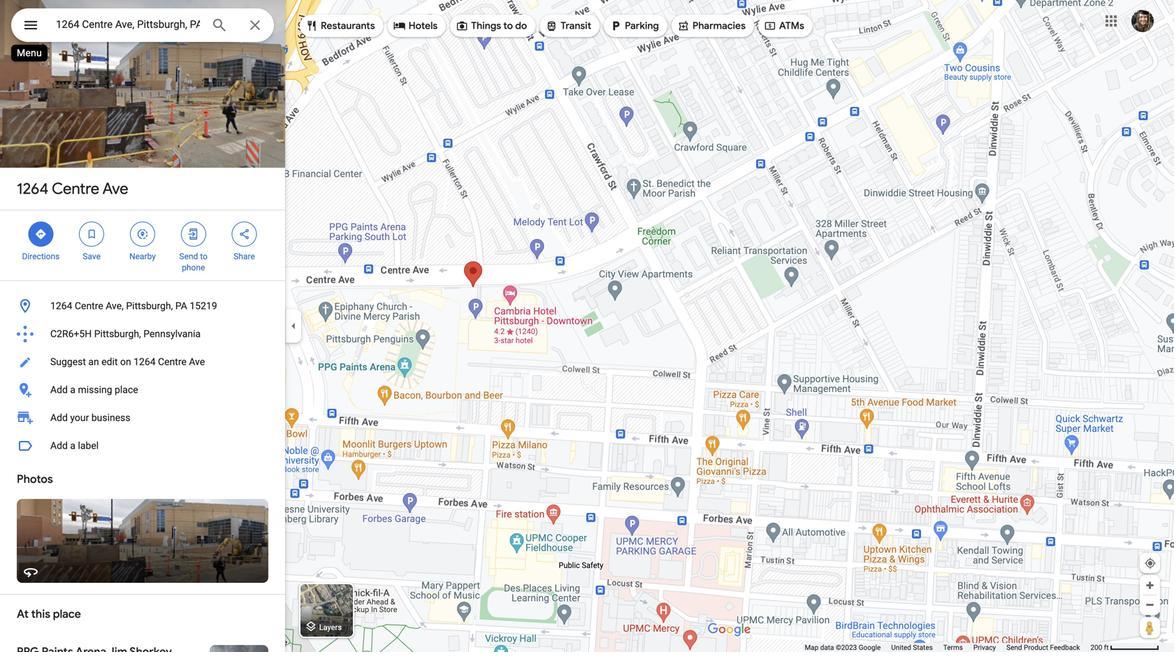 Task type: describe. For each thing, give the bounding box(es) containing it.
show street view coverage image
[[1140, 617, 1160, 638]]

layers
[[319, 623, 342, 632]]

ft
[[1104, 643, 1109, 652]]

pittsburgh, inside 1264 centre ave, pittsburgh, pa 15219 button
[[126, 300, 173, 312]]

states
[[913, 643, 933, 652]]

200 ft
[[1091, 643, 1109, 652]]

1264 for 1264 centre ave
[[17, 179, 49, 198]]

actions for 1264 centre ave region
[[0, 210, 285, 280]]


[[305, 18, 318, 34]]

1264 centre ave, pittsburgh, pa 15219
[[50, 300, 217, 312]]

pennsylvania
[[143, 328, 201, 340]]

suggest an edit on 1264 centre ave button
[[0, 348, 285, 376]]


[[393, 18, 406, 34]]

ave,
[[106, 300, 124, 312]]

an
[[88, 356, 99, 368]]

transit
[[561, 20, 591, 32]]

c2r6+5h pittsburgh, pennsylvania button
[[0, 320, 285, 348]]

nearby
[[129, 252, 156, 261]]


[[456, 18, 468, 34]]

zoom out image
[[1145, 600, 1155, 610]]

united states button
[[891, 643, 933, 652]]

collapse side panel image
[[286, 318, 301, 334]]

add for add your business
[[50, 412, 68, 423]]

map
[[805, 643, 818, 652]]

pittsburgh, inside the c2r6+5h pittsburgh, pennsylvania button
[[94, 328, 141, 340]]

to inside  things to do
[[503, 20, 513, 32]]


[[764, 18, 776, 34]]

terms
[[943, 643, 963, 652]]

on
[[120, 356, 131, 368]]

your
[[70, 412, 89, 423]]

c2r6+5h pittsburgh, pennsylvania
[[50, 328, 201, 340]]


[[136, 226, 149, 242]]

add a label
[[50, 440, 99, 451]]

1264 centre ave
[[17, 179, 128, 198]]

united
[[891, 643, 911, 652]]

1264 centre ave, pittsburgh, pa 15219 button
[[0, 292, 285, 320]]

at
[[17, 607, 29, 621]]

restaurants
[[321, 20, 375, 32]]

label
[[78, 440, 99, 451]]

 hotels
[[393, 18, 438, 34]]

send to phone
[[179, 252, 208, 273]]

2 vertical spatial centre
[[158, 356, 187, 368]]


[[22, 15, 39, 35]]

google maps element
[[0, 0, 1174, 652]]

footer inside google maps element
[[805, 643, 1091, 652]]

privacy
[[973, 643, 996, 652]]

privacy button
[[973, 643, 996, 652]]


[[187, 226, 200, 242]]

pharmacies
[[693, 20, 746, 32]]

centre for ave,
[[75, 300, 103, 312]]

200
[[1091, 643, 1102, 652]]

product
[[1024, 643, 1048, 652]]

missing
[[78, 384, 112, 396]]


[[609, 18, 622, 34]]

phone
[[182, 263, 205, 273]]



Task type: vqa. For each thing, say whether or not it's contained in the screenshot.


Task type: locate. For each thing, give the bounding box(es) containing it.
centre
[[52, 179, 99, 198], [75, 300, 103, 312], [158, 356, 187, 368]]

send product feedback
[[1006, 643, 1080, 652]]

a for label
[[70, 440, 75, 451]]

1 vertical spatial pittsburgh,
[[94, 328, 141, 340]]

send for send to phone
[[179, 252, 198, 261]]

add a missing place button
[[0, 376, 285, 404]]

pittsburgh, down ave,
[[94, 328, 141, 340]]

send inside the send to phone
[[179, 252, 198, 261]]

add your business link
[[0, 404, 285, 432]]

do
[[515, 20, 527, 32]]

add left the your
[[50, 412, 68, 423]]

1264
[[17, 179, 49, 198], [50, 300, 72, 312], [134, 356, 156, 368]]

send left product
[[1006, 643, 1022, 652]]

1264 for 1264 centre ave, pittsburgh, pa 15219
[[50, 300, 72, 312]]

suggest
[[50, 356, 86, 368]]

 restaurants
[[305, 18, 375, 34]]

1 vertical spatial send
[[1006, 643, 1022, 652]]

0 vertical spatial send
[[179, 252, 198, 261]]

1 horizontal spatial ave
[[189, 356, 205, 368]]

2 vertical spatial 1264
[[134, 356, 156, 368]]

a for missing
[[70, 384, 75, 396]]

1264 centre ave main content
[[0, 0, 285, 652]]

add down the suggest
[[50, 384, 68, 396]]

send up phone
[[179, 252, 198, 261]]

0 vertical spatial pittsburgh,
[[126, 300, 173, 312]]

atms
[[779, 20, 804, 32]]

1 horizontal spatial place
[[115, 384, 138, 396]]

a left missing
[[70, 384, 75, 396]]

footer containing map data ©2023 google
[[805, 643, 1091, 652]]

1264 up c2r6+5h
[[50, 300, 72, 312]]

0 horizontal spatial send
[[179, 252, 198, 261]]

a inside add a label button
[[70, 440, 75, 451]]

hotels
[[409, 20, 438, 32]]

1 vertical spatial to
[[200, 252, 208, 261]]

footer
[[805, 643, 1091, 652]]

google
[[859, 643, 881, 652]]

ave up actions for 1264 centre ave region
[[102, 179, 128, 198]]

centre up 
[[52, 179, 99, 198]]

0 vertical spatial add
[[50, 384, 68, 396]]

0 horizontal spatial to
[[200, 252, 208, 261]]

 search field
[[11, 8, 274, 45]]

business
[[91, 412, 130, 423]]

1264 Centre Ave, Pittsburgh, PA 15219 field
[[11, 8, 274, 42]]

add for add a label
[[50, 440, 68, 451]]

place
[[115, 384, 138, 396], [53, 607, 81, 621]]

 atms
[[764, 18, 804, 34]]

send for send product feedback
[[1006, 643, 1022, 652]]

pa
[[175, 300, 187, 312]]

 pharmacies
[[677, 18, 746, 34]]

share
[[234, 252, 255, 261]]

1 add from the top
[[50, 384, 68, 396]]

show your location image
[[1144, 557, 1157, 570]]

add
[[50, 384, 68, 396], [50, 412, 68, 423], [50, 440, 68, 451]]

1 vertical spatial a
[[70, 440, 75, 451]]

 parking
[[609, 18, 659, 34]]

1 horizontal spatial to
[[503, 20, 513, 32]]

pittsburgh, up the c2r6+5h pittsburgh, pennsylvania button at left
[[126, 300, 173, 312]]

0 vertical spatial place
[[115, 384, 138, 396]]

ave inside button
[[189, 356, 205, 368]]

send inside send product feedback button
[[1006, 643, 1022, 652]]

1264 up 
[[17, 179, 49, 198]]

2 vertical spatial add
[[50, 440, 68, 451]]

3 add from the top
[[50, 440, 68, 451]]

a inside the add a missing place button
[[70, 384, 75, 396]]

None field
[[56, 16, 200, 33]]


[[238, 226, 251, 242]]

1 vertical spatial place
[[53, 607, 81, 621]]

0 horizontal spatial place
[[53, 607, 81, 621]]

1 vertical spatial 1264
[[50, 300, 72, 312]]

1 a from the top
[[70, 384, 75, 396]]

2 add from the top
[[50, 412, 68, 423]]

google account: giulia masi  
(giulia.masi@adept.ai) image
[[1131, 10, 1154, 32]]

send product feedback button
[[1006, 643, 1080, 652]]


[[85, 226, 98, 242]]

map data ©2023 google
[[805, 643, 881, 652]]

 transit
[[545, 18, 591, 34]]

united states
[[891, 643, 933, 652]]


[[545, 18, 558, 34]]

0 vertical spatial ave
[[102, 179, 128, 198]]

place inside button
[[115, 384, 138, 396]]

0 vertical spatial a
[[70, 384, 75, 396]]

0 vertical spatial to
[[503, 20, 513, 32]]

1 vertical spatial add
[[50, 412, 68, 423]]

parking
[[625, 20, 659, 32]]

photos
[[17, 472, 53, 486]]

add inside 'link'
[[50, 412, 68, 423]]


[[35, 226, 47, 242]]

ave
[[102, 179, 128, 198], [189, 356, 205, 368]]

place right this
[[53, 607, 81, 621]]

zoom in image
[[1145, 580, 1155, 591]]

1 vertical spatial centre
[[75, 300, 103, 312]]

add your business
[[50, 412, 130, 423]]

to inside the send to phone
[[200, 252, 208, 261]]

edit
[[101, 356, 118, 368]]

c2r6+5h
[[50, 328, 92, 340]]

pittsburgh,
[[126, 300, 173, 312], [94, 328, 141, 340]]

0 vertical spatial centre
[[52, 179, 99, 198]]

0 horizontal spatial ave
[[102, 179, 128, 198]]

0 vertical spatial 1264
[[17, 179, 49, 198]]


[[677, 18, 690, 34]]

 things to do
[[456, 18, 527, 34]]

add for add a missing place
[[50, 384, 68, 396]]

add a missing place
[[50, 384, 138, 396]]

0 horizontal spatial 1264
[[17, 179, 49, 198]]

centre for ave
[[52, 179, 99, 198]]

save
[[83, 252, 101, 261]]

add left label
[[50, 440, 68, 451]]

15219
[[190, 300, 217, 312]]

1 horizontal spatial send
[[1006, 643, 1022, 652]]

directions
[[22, 252, 60, 261]]

data
[[820, 643, 834, 652]]

©2023
[[836, 643, 857, 652]]

to up phone
[[200, 252, 208, 261]]

send
[[179, 252, 198, 261], [1006, 643, 1022, 652]]

a
[[70, 384, 75, 396], [70, 440, 75, 451]]

a left label
[[70, 440, 75, 451]]

to
[[503, 20, 513, 32], [200, 252, 208, 261]]

1 vertical spatial ave
[[189, 356, 205, 368]]

feedback
[[1050, 643, 1080, 652]]

terms button
[[943, 643, 963, 652]]

to left do
[[503, 20, 513, 32]]

ave down pennsylvania
[[189, 356, 205, 368]]

add a label button
[[0, 432, 285, 460]]

centre left ave,
[[75, 300, 103, 312]]

2 horizontal spatial 1264
[[134, 356, 156, 368]]

things
[[471, 20, 501, 32]]

none field inside 1264 centre ave, pittsburgh, pa 15219 field
[[56, 16, 200, 33]]

1264 right on
[[134, 356, 156, 368]]

centre down pennsylvania
[[158, 356, 187, 368]]

200 ft button
[[1091, 643, 1159, 652]]

place down on
[[115, 384, 138, 396]]

suggest an edit on 1264 centre ave
[[50, 356, 205, 368]]

1 horizontal spatial 1264
[[50, 300, 72, 312]]

2 a from the top
[[70, 440, 75, 451]]

at this place
[[17, 607, 81, 621]]

this
[[31, 607, 50, 621]]

 button
[[11, 8, 50, 45]]



